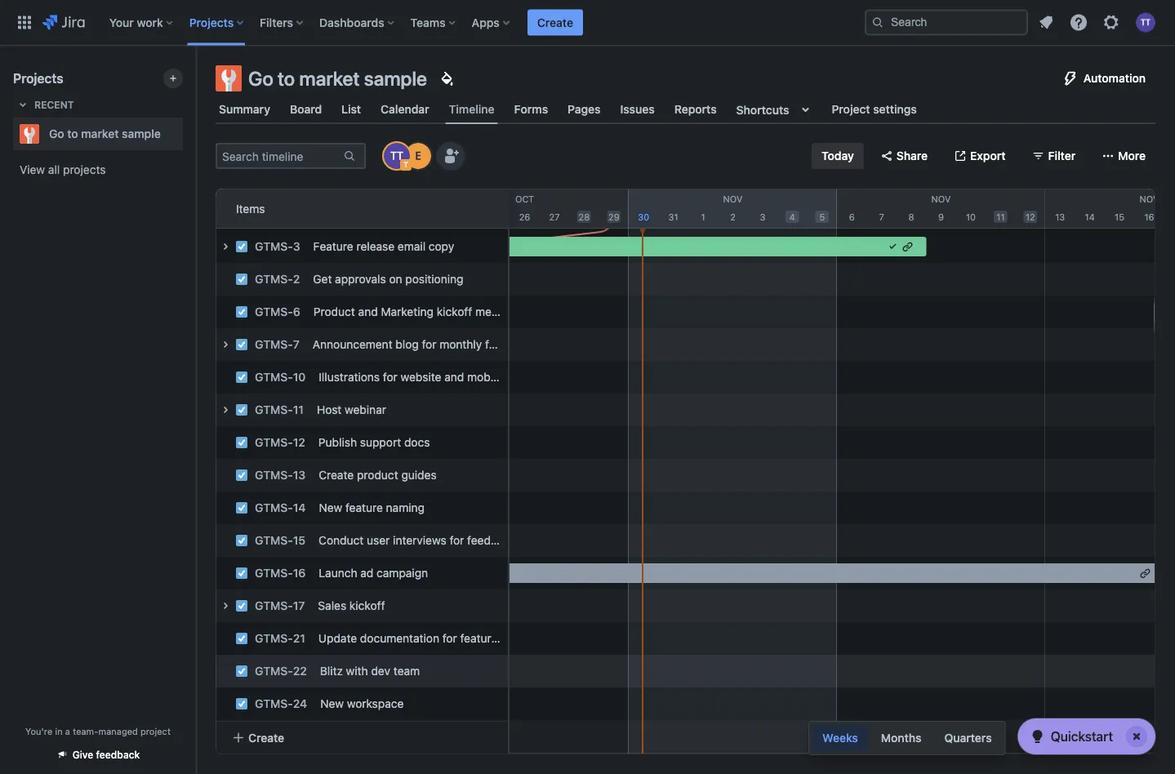 Task type: vqa. For each thing, say whether or not it's contained in the screenshot.


Task type: describe. For each thing, give the bounding box(es) containing it.
marketing
[[381, 305, 434, 319]]

new
[[511, 207, 533, 221]]

oct for 17
[[307, 194, 326, 205]]

get approvals on positioning
[[313, 272, 464, 286]]

for right documentation
[[443, 632, 457, 645]]

summary
[[219, 103, 270, 116]]

0 vertical spatial 11
[[997, 211, 1005, 222]]

show child issues image
[[216, 335, 235, 355]]

illustrations
[[319, 370, 380, 384]]

row group containing gtms-1
[[207, 198, 574, 753]]

feedback inside "row"
[[467, 534, 516, 547]]

27
[[549, 211, 560, 222]]

gtms-12 link
[[255, 436, 305, 449]]

gtms-10 link
[[255, 370, 306, 384]]

row containing gtms-7
[[207, 324, 569, 361]]

announcement blog for monthly feature updates
[[313, 338, 569, 351]]

5 column header from the left
[[1046, 190, 1176, 228]]

10 inside column header
[[966, 211, 976, 222]]

on
[[389, 272, 402, 286]]

15 inside column header
[[1115, 211, 1125, 222]]

task image for gtms-22
[[235, 665, 248, 678]]

forms link
[[511, 95, 552, 124]]

gtms-24
[[255, 697, 307, 711]]

1 horizontal spatial sample
[[364, 67, 427, 90]]

row containing gtms-12
[[207, 422, 508, 459]]

feature left update
[[460, 632, 498, 645]]

row containing gtms-16
[[207, 553, 508, 590]]

a
[[65, 726, 70, 737]]

gtms-15 link
[[255, 534, 306, 547]]

eloisefrancis23 image
[[405, 143, 431, 169]]

today button
[[812, 143, 864, 169]]

add people image
[[441, 146, 461, 166]]

quarters button
[[935, 725, 1002, 752]]

feature left 28
[[536, 207, 574, 221]]

6 inside "row"
[[293, 305, 300, 319]]

quarters
[[945, 732, 992, 745]]

projects button
[[184, 9, 250, 36]]

row down new workspace
[[216, 721, 508, 753]]

7 inside cell
[[293, 338, 300, 351]]

list
[[342, 103, 361, 116]]

gtms- for 13
[[255, 469, 293, 482]]

share button
[[871, 143, 938, 169]]

0 horizontal spatial market
[[81, 127, 119, 141]]

weeks
[[823, 732, 858, 745]]

projects inside dropdown button
[[189, 16, 234, 29]]

projects
[[63, 163, 106, 176]]

project settings link
[[829, 95, 920, 124]]

dismiss quickstart image
[[1124, 724, 1150, 750]]

gtms-2 link
[[255, 272, 300, 286]]

feature release email copy
[[313, 240, 454, 253]]

gtms-6
[[255, 305, 300, 319]]

task image for gtms-3
[[235, 240, 248, 253]]

0 horizontal spatial sample
[[122, 127, 161, 141]]

26
[[519, 211, 531, 222]]

cell containing gtms-7
[[216, 328, 569, 361]]

go to market sample link
[[13, 118, 176, 150]]

0 vertical spatial go to market sample
[[248, 67, 427, 90]]

host webinar
[[317, 403, 386, 417]]

kickoff inside cell
[[350, 599, 385, 613]]

you're
[[25, 726, 52, 737]]

appswitcher icon image
[[15, 13, 34, 32]]

1 horizontal spatial 2
[[730, 211, 736, 222]]

with
[[346, 665, 368, 678]]

create down gtms-24
[[248, 731, 284, 745]]

update
[[501, 632, 538, 645]]

1 vertical spatial go to market sample
[[49, 127, 161, 141]]

copy
[[429, 240, 454, 253]]

row containing gtms-2
[[207, 259, 508, 296]]

search image
[[872, 16, 885, 29]]

webinar
[[345, 403, 386, 417]]

create inside "row"
[[319, 469, 354, 482]]

give feedback button
[[46, 742, 150, 768]]

blitz
[[320, 665, 343, 678]]

help image
[[1069, 13, 1089, 32]]

nov for 9
[[932, 194, 951, 205]]

0 horizontal spatial 1
[[293, 207, 298, 221]]

gtms-16
[[255, 567, 306, 580]]

gtms- for 2
[[255, 272, 293, 286]]

meeting
[[475, 305, 518, 319]]

gtms- for 22
[[255, 665, 293, 678]]

illustrations for website and mobile app
[[319, 370, 526, 384]]

for right interviews
[[450, 534, 464, 547]]

automation
[[1084, 71, 1146, 85]]

banner containing your work
[[0, 0, 1176, 46]]

approvals
[[335, 272, 386, 286]]

timeline
[[449, 102, 495, 116]]

gtms- for 6
[[255, 305, 293, 319]]

feature down the product
[[346, 501, 383, 515]]

give
[[72, 750, 93, 761]]

campaign
[[377, 567, 428, 580]]

0 vertical spatial market
[[299, 67, 360, 90]]

gtms-3 link
[[255, 240, 300, 253]]

teams
[[411, 16, 446, 29]]

gtms- for 11
[[255, 403, 293, 417]]

0 vertical spatial 6
[[849, 211, 855, 222]]

naming
[[386, 501, 425, 515]]

0 vertical spatial to
[[278, 67, 295, 90]]

product
[[357, 469, 398, 482]]

create up feature
[[312, 207, 347, 221]]

0 horizontal spatial to
[[67, 127, 78, 141]]

feature inside cell
[[485, 338, 523, 351]]

nov for 16
[[1140, 194, 1160, 205]]

gtms-22 link
[[255, 665, 307, 678]]

export
[[971, 149, 1006, 163]]

15 inside "row"
[[293, 534, 306, 547]]

gtms-11 link
[[255, 403, 304, 417]]

gtms-7
[[255, 338, 300, 351]]

team
[[394, 665, 420, 678]]

feature
[[313, 240, 353, 253]]

21
[[293, 632, 305, 645]]

create project image
[[167, 72, 180, 85]]

gtms-21
[[255, 632, 305, 645]]

16 inside column header
[[1145, 211, 1155, 222]]

feedback inside button
[[96, 750, 140, 761]]

launch
[[319, 567, 357, 580]]

gtms- for 3
[[255, 240, 293, 253]]

updates
[[526, 338, 569, 351]]

row containing gtms-24
[[207, 684, 508, 721]]

gtms-14 link
[[255, 501, 306, 515]]

task image for gtms-14
[[235, 502, 248, 515]]

ad
[[361, 567, 374, 580]]

show child issues image for gtms-11
[[216, 400, 235, 420]]

row containing gtms-21
[[207, 618, 538, 655]]

settings
[[873, 103, 917, 116]]

today
[[822, 149, 854, 163]]

gtms- for 12
[[255, 436, 293, 449]]

31
[[669, 211, 679, 222]]

gtms-13 link
[[255, 469, 306, 482]]

terry turtle image
[[384, 143, 410, 169]]

10 inside "row"
[[293, 370, 306, 384]]

gtms- for 14
[[255, 501, 293, 515]]

2 column header from the left
[[421, 190, 629, 228]]

collapse recent projects image
[[13, 95, 33, 114]]

13 inside "row"
[[293, 469, 306, 482]]

timeline grid
[[0, 158, 1176, 754]]

interviews
[[393, 534, 447, 547]]

1 horizontal spatial 14
[[1085, 211, 1095, 222]]

launch ad campaign
[[319, 567, 428, 580]]

0 vertical spatial positioning
[[350, 207, 408, 221]]

cell containing gtms-17
[[216, 590, 508, 622]]

months button
[[872, 725, 932, 752]]

update
[[319, 632, 357, 645]]

gtms- for 21
[[255, 632, 293, 645]]

row containing gtms-22
[[207, 651, 508, 688]]

Search field
[[865, 9, 1029, 36]]

for left website
[[383, 370, 398, 384]]

1 horizontal spatial 1
[[701, 211, 706, 222]]

show child issues image for gtms-17
[[216, 596, 235, 616]]

view
[[20, 163, 45, 176]]

1 vertical spatial create button
[[222, 723, 502, 753]]

28
[[579, 211, 590, 222]]

task image for gtms-17
[[235, 600, 248, 613]]

0 horizontal spatial go
[[49, 127, 64, 141]]

gtms-15
[[255, 534, 306, 547]]

new for new feature naming
[[319, 501, 343, 515]]

summary link
[[216, 95, 274, 124]]

create positioning and messaging for new feature
[[312, 207, 574, 221]]

4 column header from the left
[[837, 190, 1046, 228]]

list link
[[338, 95, 364, 124]]

gtms- for 7
[[255, 338, 293, 351]]

set background color image
[[437, 69, 457, 88]]

0 vertical spatial and
[[411, 207, 431, 221]]



Task type: locate. For each thing, give the bounding box(es) containing it.
cell containing gtms-3
[[216, 230, 508, 263]]

gtms-11
[[255, 403, 304, 417]]

2 nov from the left
[[932, 194, 951, 205]]

nov for 2
[[723, 194, 743, 205]]

0 vertical spatial show child issues image
[[216, 237, 235, 257]]

row containing gtms-14
[[207, 488, 508, 524]]

3 inside cell
[[293, 240, 300, 253]]

1 vertical spatial feedback
[[96, 750, 140, 761]]

1 horizontal spatial 10
[[966, 211, 976, 222]]

release
[[357, 240, 395, 253]]

task image left the gtms-14
[[235, 502, 248, 515]]

11 right '9'
[[997, 211, 1005, 222]]

2 cell from the top
[[216, 328, 569, 361]]

gtms- for 24
[[255, 697, 293, 711]]

0 vertical spatial 16
[[1145, 211, 1155, 222]]

1 horizontal spatial market
[[299, 67, 360, 90]]

14 inside "row"
[[293, 501, 306, 515]]

16 gtms- from the top
[[255, 697, 293, 711]]

task image
[[235, 207, 248, 221], [235, 240, 248, 253], [235, 273, 248, 286], [235, 338, 248, 351], [235, 436, 248, 449], [235, 567, 248, 580], [235, 600, 248, 613], [235, 632, 248, 645], [235, 665, 248, 678], [235, 698, 248, 711]]

1 vertical spatial new
[[320, 697, 344, 711]]

10 up gtms-11
[[293, 370, 306, 384]]

2 task image from the top
[[235, 371, 248, 384]]

17
[[252, 211, 262, 222], [293, 599, 305, 613]]

0 vertical spatial create button
[[528, 9, 583, 36]]

0 horizontal spatial projects
[[13, 71, 63, 86]]

2 show child issues image from the top
[[216, 400, 235, 420]]

0 horizontal spatial 15
[[293, 534, 306, 547]]

6 left product
[[293, 305, 300, 319]]

task image left gtms-15
[[235, 534, 248, 547]]

3 left feature
[[293, 240, 300, 253]]

pages link
[[565, 95, 604, 124]]

gtms- for 15
[[255, 534, 293, 547]]

0 horizontal spatial 13
[[293, 469, 306, 482]]

1 vertical spatial positioning
[[406, 272, 464, 286]]

0 horizontal spatial go to market sample
[[49, 127, 161, 141]]

1 vertical spatial and
[[358, 305, 378, 319]]

gtms- up gtms-7 link in the top left of the page
[[255, 305, 293, 319]]

positioning up release
[[350, 207, 408, 221]]

1 nov from the left
[[723, 194, 743, 205]]

1 column header from the left
[[212, 190, 421, 228]]

1 horizontal spatial nov
[[932, 194, 951, 205]]

3 show child issues image from the top
[[216, 596, 235, 616]]

row up the blitz with dev team
[[207, 618, 538, 655]]

product and marketing kickoff meeting
[[314, 305, 518, 319]]

12 down filter "button"
[[1026, 211, 1036, 222]]

task image for gtms-1
[[235, 207, 248, 221]]

7
[[879, 211, 885, 222], [293, 338, 300, 351]]

17 up gtms-3
[[252, 211, 262, 222]]

calendar link
[[378, 95, 433, 124]]

task image for gtms-13
[[235, 469, 248, 482]]

0 horizontal spatial feedback
[[96, 750, 140, 761]]

1 horizontal spatial 13
[[1056, 211, 1065, 222]]

cell up the 'approvals'
[[216, 230, 508, 263]]

board
[[290, 103, 322, 116]]

0 vertical spatial new
[[319, 501, 343, 515]]

messaging
[[434, 207, 491, 221]]

2 vertical spatial show child issues image
[[216, 596, 235, 616]]

5 task image from the top
[[235, 436, 248, 449]]

row down host webinar
[[207, 422, 508, 459]]

row down the product
[[207, 488, 508, 524]]

gtms- down gtms-17 link
[[255, 632, 293, 645]]

row group
[[207, 198, 574, 753]]

new right 24
[[320, 697, 344, 711]]

16 inside "row"
[[293, 567, 306, 580]]

create
[[537, 16, 573, 29], [312, 207, 347, 221], [319, 469, 354, 482], [248, 731, 284, 745]]

documentation
[[360, 632, 440, 645]]

task image for gtms-11
[[235, 404, 248, 417]]

cell
[[216, 230, 508, 263], [216, 328, 569, 361], [216, 394, 508, 426], [216, 590, 508, 622]]

task image left gtms-11 link
[[235, 404, 248, 417]]

row down announcement
[[207, 357, 526, 394]]

gtms- up gtms-21
[[255, 599, 293, 613]]

1 cell from the top
[[216, 230, 508, 263]]

add to starred image
[[178, 124, 198, 144]]

1 horizontal spatial projects
[[189, 16, 234, 29]]

0 vertical spatial feedback
[[467, 534, 516, 547]]

task image left gtms-2 at the top left of page
[[235, 273, 248, 286]]

filter
[[1049, 149, 1076, 163]]

create button inside the "primary" 'element'
[[528, 9, 583, 36]]

9
[[939, 211, 944, 222]]

gtms-21 link
[[255, 632, 305, 645]]

row containing gtms-11
[[207, 390, 508, 426]]

sample
[[364, 67, 427, 90], [122, 127, 161, 141]]

1 horizontal spatial 3
[[760, 211, 766, 222]]

oct for 27
[[515, 194, 534, 205]]

cell containing gtms-11
[[216, 394, 508, 426]]

tab list
[[206, 95, 1166, 124]]

apps button
[[467, 9, 516, 36]]

create button
[[528, 9, 583, 36], [222, 723, 502, 753]]

team-
[[73, 726, 98, 737]]

cell down marketing
[[216, 328, 569, 361]]

1 vertical spatial projects
[[13, 71, 63, 86]]

2 right 31
[[730, 211, 736, 222]]

13 gtms- from the top
[[255, 599, 293, 613]]

1 vertical spatial 3
[[293, 240, 300, 253]]

task image for gtms-15
[[235, 534, 248, 547]]

cell down 'ad'
[[216, 590, 508, 622]]

0 horizontal spatial 3
[[293, 240, 300, 253]]

6 gtms- from the top
[[255, 370, 293, 384]]

8 gtms- from the top
[[255, 436, 293, 449]]

0 vertical spatial 2
[[730, 211, 736, 222]]

new
[[319, 501, 343, 515], [320, 697, 344, 711]]

tab list containing timeline
[[206, 95, 1166, 124]]

0 horizontal spatial kickoff
[[350, 599, 385, 613]]

7 gtms- from the top
[[255, 403, 293, 417]]

sample left add to starred image
[[122, 127, 161, 141]]

positioning inside "row"
[[406, 272, 464, 286]]

publish support docs
[[319, 436, 430, 449]]

1 vertical spatial 14
[[293, 501, 306, 515]]

1 horizontal spatial to
[[278, 67, 295, 90]]

work
[[137, 16, 163, 29]]

market up the view all projects link
[[81, 127, 119, 141]]

go
[[248, 67, 273, 90], [49, 127, 64, 141]]

0 horizontal spatial 11
[[293, 403, 304, 417]]

1 vertical spatial 16
[[293, 567, 306, 580]]

6 task image from the top
[[235, 534, 248, 547]]

3 column header from the left
[[629, 190, 837, 228]]

1 vertical spatial 17
[[293, 599, 305, 613]]

reports link
[[671, 95, 720, 124]]

1 horizontal spatial 12
[[1026, 211, 1036, 222]]

29
[[609, 211, 620, 222]]

task image left gtms-13 link
[[235, 469, 248, 482]]

and left 'mobile'
[[445, 370, 464, 384]]

show child issues image
[[216, 237, 235, 257], [216, 400, 235, 420], [216, 596, 235, 616]]

16 down more
[[1145, 211, 1155, 222]]

row containing gtms-3
[[207, 226, 508, 263]]

10 right '9'
[[966, 211, 976, 222]]

feature down meeting
[[485, 338, 523, 351]]

10 gtms- from the top
[[255, 501, 293, 515]]

6 right 5
[[849, 211, 855, 222]]

8
[[909, 211, 915, 222]]

7 up 'gtms-10' link in the left top of the page
[[293, 338, 300, 351]]

filters
[[260, 16, 293, 29]]

you're in a team-managed project
[[25, 726, 171, 737]]

gtms-24 link
[[255, 697, 307, 711]]

market
[[299, 67, 360, 90], [81, 127, 119, 141]]

go down recent
[[49, 127, 64, 141]]

conduct
[[319, 534, 364, 547]]

11 inside cell
[[293, 403, 304, 417]]

gtms- for 10
[[255, 370, 293, 384]]

forms
[[514, 103, 548, 116]]

1 horizontal spatial 16
[[1145, 211, 1155, 222]]

30
[[638, 211, 650, 222]]

check image
[[1028, 727, 1048, 747]]

0 horizontal spatial 10
[[293, 370, 306, 384]]

2 task image from the top
[[235, 240, 248, 253]]

recent
[[34, 99, 74, 110]]

1 horizontal spatial go to market sample
[[248, 67, 427, 90]]

1 horizontal spatial 17
[[293, 599, 305, 613]]

task image for gtms-2
[[235, 273, 248, 286]]

3 cell from the top
[[216, 394, 508, 426]]

project
[[140, 726, 171, 737]]

task image left gtms-21 link
[[235, 632, 248, 645]]

market up list
[[299, 67, 360, 90]]

7 task image from the top
[[235, 600, 248, 613]]

3 gtms- from the top
[[255, 272, 293, 286]]

banner
[[0, 0, 1176, 46]]

gtms-16 link
[[255, 567, 306, 580]]

mobile
[[467, 370, 503, 384]]

row
[[207, 226, 508, 263], [207, 259, 508, 296], [207, 292, 518, 328], [207, 324, 569, 361], [207, 357, 526, 394], [207, 390, 508, 426], [207, 422, 508, 459], [207, 455, 508, 492], [207, 488, 508, 524], [207, 520, 516, 557], [207, 553, 508, 590], [207, 586, 508, 622], [207, 618, 538, 655], [207, 651, 508, 688], [207, 684, 508, 721], [216, 721, 508, 753]]

oct up feature
[[307, 194, 326, 205]]

row up the 'approvals'
[[207, 226, 508, 263]]

1 horizontal spatial 7
[[879, 211, 885, 222]]

2 inside "row"
[[293, 272, 300, 286]]

gtms- up gtms-3
[[255, 207, 293, 221]]

for inside cell
[[422, 338, 437, 351]]

task image left 'gtms-6'
[[235, 306, 248, 319]]

task image left gtms-16
[[235, 567, 248, 580]]

16 down gtms-15
[[293, 567, 306, 580]]

task image for gtms-12
[[235, 436, 248, 449]]

0 horizontal spatial 2
[[293, 272, 300, 286]]

3 inside column header
[[760, 211, 766, 222]]

12 gtms- from the top
[[255, 567, 293, 580]]

13 up gtms-14 link
[[293, 469, 306, 482]]

quickstart
[[1051, 729, 1113, 745]]

give feedback
[[72, 750, 140, 761]]

1 vertical spatial go
[[49, 127, 64, 141]]

1 vertical spatial kickoff
[[350, 599, 385, 613]]

1 task image from the top
[[235, 207, 248, 221]]

1 horizontal spatial create button
[[528, 9, 583, 36]]

0 vertical spatial 14
[[1085, 211, 1095, 222]]

create button right apps dropdown button
[[528, 9, 583, 36]]

row containing gtms-10
[[207, 357, 526, 394]]

your work
[[109, 16, 163, 29]]

14 down more button
[[1085, 211, 1095, 222]]

show child issues image left gtms-17 link
[[216, 596, 235, 616]]

gtms- down gtms-6 link
[[255, 338, 293, 351]]

row down marketing
[[207, 324, 569, 361]]

13
[[1056, 211, 1065, 222], [293, 469, 306, 482]]

2 vertical spatial and
[[445, 370, 464, 384]]

15
[[1115, 211, 1125, 222], [293, 534, 306, 547]]

calendar
[[381, 103, 429, 116]]

1 horizontal spatial and
[[411, 207, 431, 221]]

3 nov from the left
[[1140, 194, 1160, 205]]

for left the new
[[494, 207, 508, 221]]

1 horizontal spatial 6
[[849, 211, 855, 222]]

4
[[790, 211, 796, 222]]

11 left host
[[293, 403, 304, 417]]

create right apps dropdown button
[[537, 16, 573, 29]]

22
[[293, 665, 307, 678]]

0 vertical spatial sample
[[364, 67, 427, 90]]

0 vertical spatial 17
[[252, 211, 262, 222]]

create product guides
[[319, 469, 437, 482]]

gtms- up gtms-17 link
[[255, 567, 293, 580]]

row down release
[[207, 259, 508, 296]]

and up email
[[411, 207, 431, 221]]

dev
[[371, 665, 391, 678]]

14 gtms- from the top
[[255, 632, 293, 645]]

feedback down the 'managed'
[[96, 750, 140, 761]]

0 vertical spatial 12
[[1026, 211, 1036, 222]]

3 task image from the top
[[235, 404, 248, 417]]

7 left 8
[[879, 211, 885, 222]]

items row group
[[216, 189, 508, 229]]

view all projects
[[20, 163, 106, 176]]

gtms- down gtms-21 link
[[255, 665, 293, 678]]

15 gtms- from the top
[[255, 665, 293, 678]]

8 task image from the top
[[235, 632, 248, 645]]

task image for gtms-21
[[235, 632, 248, 645]]

show child issues image for gtms-3
[[216, 237, 235, 257]]

task image left the gtms-1 link
[[235, 207, 248, 221]]

17 up 21
[[293, 599, 305, 613]]

projects up collapse recent projects icon
[[13, 71, 63, 86]]

sales kickoff
[[318, 599, 385, 613]]

0 horizontal spatial 14
[[293, 501, 306, 515]]

9 gtms- from the top
[[255, 469, 293, 482]]

new up conduct
[[319, 501, 343, 515]]

your
[[109, 16, 134, 29]]

5 gtms- from the top
[[255, 338, 293, 351]]

to up board
[[278, 67, 295, 90]]

show child issues image left 'gtms-3' link
[[216, 237, 235, 257]]

gtms- down gtms-12
[[255, 469, 293, 482]]

6
[[849, 211, 855, 222], [293, 305, 300, 319]]

1 horizontal spatial kickoff
[[437, 305, 472, 319]]

2 gtms- from the top
[[255, 240, 293, 253]]

1 vertical spatial 2
[[293, 272, 300, 286]]

gtms- down gtms-7
[[255, 370, 293, 384]]

12 inside column header
[[1026, 211, 1036, 222]]

0 horizontal spatial and
[[358, 305, 378, 319]]

4 cell from the top
[[216, 590, 508, 622]]

new for new workspace
[[320, 697, 344, 711]]

settings image
[[1102, 13, 1122, 32]]

12 inside "row"
[[293, 436, 305, 449]]

task image left the gtms-12 link
[[235, 436, 248, 449]]

gtms-7 link
[[255, 338, 300, 351]]

show child issues image left gtms-11
[[216, 400, 235, 420]]

14 down gtms-13
[[293, 501, 306, 515]]

0 horizontal spatial 7
[[293, 338, 300, 351]]

1 vertical spatial 13
[[293, 469, 306, 482]]

task image for gtms-6
[[235, 306, 248, 319]]

create inside the "primary" 'element'
[[537, 16, 573, 29]]

15 down more button
[[1115, 211, 1125, 222]]

17 inside cell
[[293, 599, 305, 613]]

4 task image from the top
[[235, 469, 248, 482]]

task image left gtms-24 link
[[235, 698, 248, 711]]

items
[[236, 202, 265, 215]]

row down publish support docs
[[207, 455, 508, 492]]

go to market sample up list
[[248, 67, 427, 90]]

1 oct from the left
[[307, 194, 326, 205]]

task image left 'gtms-3' link
[[235, 240, 248, 253]]

in
[[55, 726, 63, 737]]

1 vertical spatial show child issues image
[[216, 400, 235, 420]]

go to market sample
[[248, 67, 427, 90], [49, 127, 161, 141]]

row containing gtms-13
[[207, 455, 508, 492]]

automation image
[[1061, 69, 1081, 88]]

to down recent
[[67, 127, 78, 141]]

your profile and settings image
[[1136, 13, 1156, 32]]

create button down new workspace
[[222, 723, 502, 753]]

support
[[360, 436, 401, 449]]

1 horizontal spatial go
[[248, 67, 273, 90]]

2 oct from the left
[[515, 194, 534, 205]]

1 horizontal spatial oct
[[515, 194, 534, 205]]

monthly
[[440, 338, 482, 351]]

gtms- for 16
[[255, 567, 293, 580]]

jira image
[[42, 13, 85, 32], [42, 13, 85, 32]]

1 vertical spatial to
[[67, 127, 78, 141]]

gtms- down gtms-11
[[255, 436, 293, 449]]

1 horizontal spatial feedback
[[467, 534, 516, 547]]

1 horizontal spatial 11
[[997, 211, 1005, 222]]

0 horizontal spatial 12
[[293, 436, 305, 449]]

0 horizontal spatial create button
[[222, 723, 502, 753]]

0 horizontal spatial nov
[[723, 194, 743, 205]]

1 vertical spatial 6
[[293, 305, 300, 319]]

gtms- for 17
[[255, 599, 293, 613]]

sidebar navigation image
[[178, 65, 214, 98]]

task image for gtms-24
[[235, 698, 248, 711]]

1 horizontal spatial 15
[[1115, 211, 1125, 222]]

app
[[506, 370, 526, 384]]

automation button
[[1051, 65, 1156, 91]]

primary element
[[10, 0, 865, 45]]

1 task image from the top
[[235, 306, 248, 319]]

go up summary
[[248, 67, 273, 90]]

kickoff up monthly
[[437, 305, 472, 319]]

0 vertical spatial kickoff
[[437, 305, 472, 319]]

row down new feature naming
[[207, 520, 516, 557]]

row containing gtms-6
[[207, 292, 518, 328]]

1 gtms- from the top
[[255, 207, 293, 221]]

1 vertical spatial 10
[[293, 370, 306, 384]]

gtms- for 1
[[255, 207, 293, 221]]

task image
[[235, 306, 248, 319], [235, 371, 248, 384], [235, 404, 248, 417], [235, 469, 248, 482], [235, 502, 248, 515], [235, 534, 248, 547]]

gtms- down gtms-1
[[255, 240, 293, 253]]

oct up the new
[[515, 194, 534, 205]]

17 inside column header
[[252, 211, 262, 222]]

6 task image from the top
[[235, 567, 248, 580]]

task image for gtms-10
[[235, 371, 248, 384]]

13 inside column header
[[1056, 211, 1065, 222]]

1 vertical spatial 7
[[293, 338, 300, 351]]

3 task image from the top
[[235, 273, 248, 286]]

row up new workspace
[[207, 651, 508, 688]]

blitz with dev team
[[320, 665, 420, 678]]

4 gtms- from the top
[[255, 305, 293, 319]]

filters button
[[255, 9, 310, 36]]

email
[[398, 240, 426, 253]]

task image for gtms-7
[[235, 338, 248, 351]]

2 horizontal spatial and
[[445, 370, 464, 384]]

5
[[820, 211, 825, 222]]

1 show child issues image from the top
[[216, 237, 235, 257]]

0 vertical spatial go
[[248, 67, 273, 90]]

gtms-3
[[255, 240, 300, 253]]

feedback right interviews
[[467, 534, 516, 547]]

pages
[[568, 103, 601, 116]]

dashboards button
[[315, 9, 401, 36]]

positioning down copy
[[406, 272, 464, 286]]

1 vertical spatial 12
[[293, 436, 305, 449]]

apps
[[472, 16, 500, 29]]

2 horizontal spatial nov
[[1140, 194, 1160, 205]]

1 vertical spatial sample
[[122, 127, 161, 141]]

notifications image
[[1037, 13, 1056, 32]]

new workspace
[[320, 697, 404, 711]]

row down conduct
[[207, 553, 508, 590]]

row containing gtms-15
[[207, 520, 516, 557]]

10 task image from the top
[[235, 698, 248, 711]]

0 vertical spatial 7
[[879, 211, 885, 222]]

docs
[[404, 436, 430, 449]]

task image left gtms-17 link
[[235, 600, 248, 613]]

0 horizontal spatial 17
[[252, 211, 262, 222]]

3 left 4
[[760, 211, 766, 222]]

task image for gtms-16
[[235, 567, 248, 580]]

gtms-17 link
[[255, 599, 305, 613]]

gtms- up gtms-16
[[255, 534, 293, 547]]

4 task image from the top
[[235, 338, 248, 351]]

0 vertical spatial projects
[[189, 16, 234, 29]]

0 vertical spatial 13
[[1056, 211, 1065, 222]]

1 vertical spatial market
[[81, 127, 119, 141]]

sample up "calendar"
[[364, 67, 427, 90]]

1 vertical spatial 11
[[293, 403, 304, 417]]

0 vertical spatial 3
[[760, 211, 766, 222]]

gtms-17
[[255, 599, 305, 613]]

0 horizontal spatial 16
[[293, 567, 306, 580]]

column header
[[212, 190, 421, 228], [421, 190, 629, 228], [629, 190, 837, 228], [837, 190, 1046, 228], [1046, 190, 1176, 228]]

5 task image from the top
[[235, 502, 248, 515]]

gtms-1 link
[[255, 207, 298, 221]]

1 vertical spatial 15
[[293, 534, 306, 547]]

project
[[832, 103, 871, 116]]

0 vertical spatial 10
[[966, 211, 976, 222]]

7 inside column header
[[879, 211, 885, 222]]

projects up sidebar navigation "image"
[[189, 16, 234, 29]]

Search timeline text field
[[217, 145, 341, 167]]

0 horizontal spatial oct
[[307, 194, 326, 205]]

11 gtms- from the top
[[255, 534, 293, 547]]

9 task image from the top
[[235, 665, 248, 678]]

task image down show child issues icon on the left of the page
[[235, 371, 248, 384]]

and
[[411, 207, 431, 221], [358, 305, 378, 319], [445, 370, 464, 384]]

gtms- up gtms-12
[[255, 403, 293, 417]]

row containing gtms-17
[[207, 586, 508, 622]]



